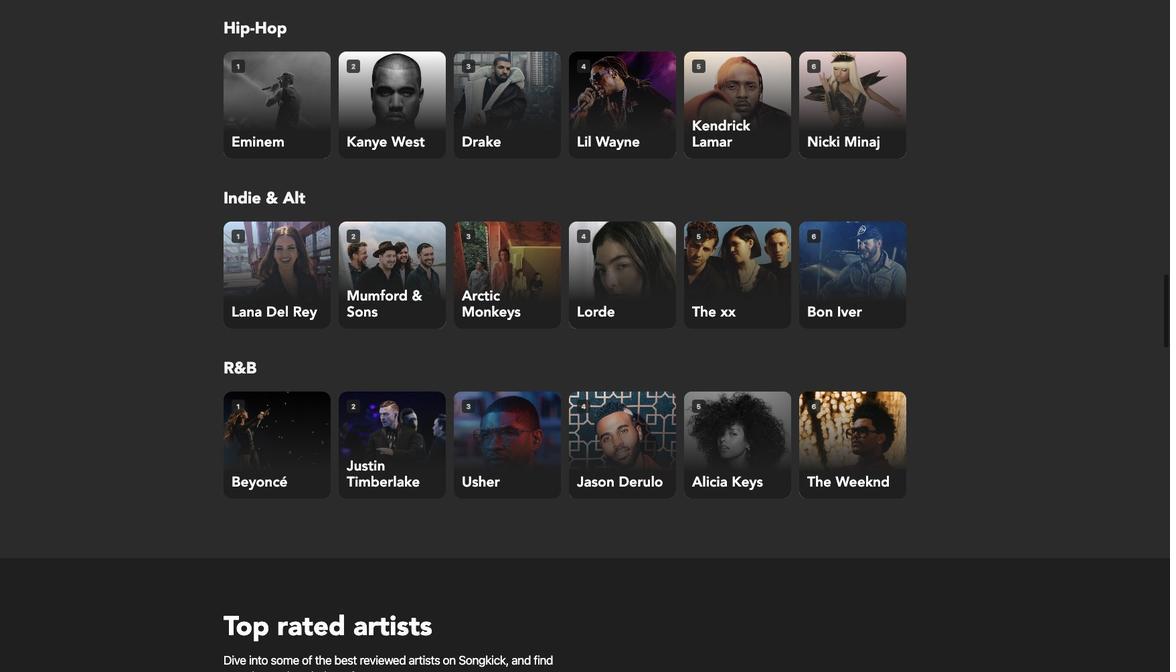 Task type: describe. For each thing, give the bounding box(es) containing it.
the
[[315, 654, 332, 668]]

kendrick lamar
[[692, 117, 751, 152]]

reviewed
[[360, 654, 406, 668]]

hop
[[255, 17, 287, 40]]

dive
[[224, 654, 246, 668]]

west
[[392, 133, 425, 152]]

justin timberlake
[[347, 457, 420, 492]]

2 for &
[[351, 232, 356, 240]]

alicia
[[692, 473, 728, 492]]

kendrick
[[692, 117, 751, 136]]

lana del rey
[[232, 303, 317, 322]]

bon
[[808, 303, 833, 322]]

on
[[443, 654, 456, 668]]

artists inside dive into some of the best reviewed artists on songkick, and find out what makes their performances so awesome.
[[409, 654, 440, 668]]

1 for indie
[[237, 232, 240, 240]]

makes
[[271, 670, 305, 672]]

arctic monkeys
[[462, 287, 521, 322]]

2 for hop
[[351, 62, 356, 70]]

some
[[271, 654, 299, 668]]

3 4 from the top
[[582, 402, 586, 410]]

top rated artists
[[224, 609, 432, 646]]

& for mumford
[[412, 287, 422, 306]]

xx
[[721, 303, 736, 322]]

the for the weeknd
[[808, 473, 832, 492]]

3 3 from the top
[[466, 402, 471, 410]]

their
[[307, 670, 330, 672]]

r&b
[[224, 358, 257, 380]]

bon iver
[[808, 303, 862, 322]]

3 1 from the top
[[237, 402, 240, 410]]

rated
[[277, 609, 346, 646]]

4 for &
[[582, 232, 586, 240]]

into
[[249, 654, 268, 668]]

find
[[534, 654, 553, 668]]

kanye
[[347, 133, 388, 152]]

dive into some of the best reviewed artists on songkick, and find out what makes their performances so awesome.
[[224, 654, 553, 672]]

performances
[[333, 670, 405, 672]]

beyoncé
[[232, 473, 288, 492]]

3 6 from the top
[[812, 402, 817, 410]]

mumford
[[347, 287, 408, 306]]

alt
[[283, 188, 306, 210]]

indie
[[224, 188, 261, 210]]



Task type: vqa. For each thing, say whether or not it's contained in the screenshot.


Task type: locate. For each thing, give the bounding box(es) containing it.
the weeknd
[[808, 473, 890, 492]]

1 1 from the top
[[237, 62, 240, 70]]

lana
[[232, 303, 262, 322]]

the left xx
[[692, 303, 717, 322]]

0 vertical spatial &
[[266, 188, 278, 210]]

artists up the reviewed
[[354, 609, 432, 646]]

del
[[266, 303, 289, 322]]

1 4 from the top
[[582, 62, 586, 70]]

& for indie
[[266, 188, 278, 210]]

nicki minaj
[[808, 133, 881, 152]]

3 2 from the top
[[351, 402, 356, 410]]

1 horizontal spatial the
[[808, 473, 832, 492]]

1 down r&b
[[237, 402, 240, 410]]

timberlake
[[347, 473, 420, 492]]

weeknd
[[836, 473, 890, 492]]

& right mumford in the left of the page
[[412, 287, 422, 306]]

jason derulo
[[577, 473, 663, 492]]

0 vertical spatial 5
[[697, 62, 702, 70]]

1 vertical spatial artists
[[409, 654, 440, 668]]

alicia keys
[[692, 473, 763, 492]]

0 horizontal spatial the
[[692, 303, 717, 322]]

1 down indie
[[237, 232, 240, 240]]

nicki
[[808, 133, 840, 152]]

3 for hop
[[466, 62, 471, 70]]

1 vertical spatial 4
[[582, 232, 586, 240]]

best
[[335, 654, 357, 668]]

artists
[[354, 609, 432, 646], [409, 654, 440, 668]]

0 vertical spatial 3
[[466, 62, 471, 70]]

keys
[[732, 473, 763, 492]]

2 2 from the top
[[351, 232, 356, 240]]

rey
[[293, 303, 317, 322]]

the
[[692, 303, 717, 322], [808, 473, 832, 492]]

and
[[512, 654, 531, 668]]

awesome.
[[423, 670, 475, 672]]

hip-hop
[[224, 17, 287, 40]]

songkick,
[[459, 654, 509, 668]]

6 for hop
[[812, 62, 817, 70]]

0 vertical spatial 1
[[237, 62, 240, 70]]

3 5 from the top
[[697, 402, 702, 410]]

iver
[[838, 303, 862, 322]]

2 vertical spatial 2
[[351, 402, 356, 410]]

lorde
[[577, 303, 615, 322]]

lamar
[[692, 133, 733, 152]]

kanye west
[[347, 133, 425, 152]]

the xx
[[692, 303, 736, 322]]

hip-
[[224, 17, 255, 40]]

3
[[466, 62, 471, 70], [466, 232, 471, 240], [466, 402, 471, 410]]

0 vertical spatial the
[[692, 303, 717, 322]]

minaj
[[845, 133, 881, 152]]

4
[[582, 62, 586, 70], [582, 232, 586, 240], [582, 402, 586, 410]]

of
[[302, 654, 312, 668]]

1 vertical spatial 6
[[812, 232, 817, 240]]

top
[[224, 609, 269, 646]]

1 for hip-
[[237, 62, 240, 70]]

1 vertical spatial &
[[412, 287, 422, 306]]

derulo
[[619, 473, 663, 492]]

2 1 from the top
[[237, 232, 240, 240]]

2
[[351, 62, 356, 70], [351, 232, 356, 240], [351, 402, 356, 410]]

6 for &
[[812, 232, 817, 240]]

0 vertical spatial 2
[[351, 62, 356, 70]]

1 vertical spatial 2
[[351, 232, 356, 240]]

jason
[[577, 473, 615, 492]]

5 for &
[[697, 232, 702, 240]]

1 vertical spatial 5
[[697, 232, 702, 240]]

drake
[[462, 133, 501, 152]]

& inside mumford & sons
[[412, 287, 422, 306]]

indie & alt
[[224, 188, 306, 210]]

2 3 from the top
[[466, 232, 471, 240]]

0 vertical spatial artists
[[354, 609, 432, 646]]

1 6 from the top
[[812, 62, 817, 70]]

2 4 from the top
[[582, 232, 586, 240]]

& left alt
[[266, 188, 278, 210]]

2 vertical spatial 4
[[582, 402, 586, 410]]

1
[[237, 62, 240, 70], [237, 232, 240, 240], [237, 402, 240, 410]]

5 for hop
[[697, 62, 702, 70]]

lil
[[577, 133, 592, 152]]

1 3 from the top
[[466, 62, 471, 70]]

0 horizontal spatial &
[[266, 188, 278, 210]]

6
[[812, 62, 817, 70], [812, 232, 817, 240], [812, 402, 817, 410]]

sons
[[347, 303, 378, 322]]

eminem
[[232, 133, 285, 152]]

4 for hop
[[582, 62, 586, 70]]

1 vertical spatial 1
[[237, 232, 240, 240]]

1 horizontal spatial &
[[412, 287, 422, 306]]

the left weeknd
[[808, 473, 832, 492]]

2 5 from the top
[[697, 232, 702, 240]]

1 vertical spatial the
[[808, 473, 832, 492]]

2 vertical spatial 1
[[237, 402, 240, 410]]

0 vertical spatial 4
[[582, 62, 586, 70]]

arctic
[[462, 287, 500, 306]]

lil wayne
[[577, 133, 640, 152]]

1 2 from the top
[[351, 62, 356, 70]]

the for the xx
[[692, 303, 717, 322]]

5
[[697, 62, 702, 70], [697, 232, 702, 240], [697, 402, 702, 410]]

usher
[[462, 473, 500, 492]]

&
[[266, 188, 278, 210], [412, 287, 422, 306]]

mumford & sons
[[347, 287, 422, 322]]

2 vertical spatial 6
[[812, 402, 817, 410]]

justin
[[347, 457, 385, 476]]

2 6 from the top
[[812, 232, 817, 240]]

1 vertical spatial 3
[[466, 232, 471, 240]]

out
[[224, 670, 240, 672]]

2 vertical spatial 5
[[697, 402, 702, 410]]

artists up so
[[409, 654, 440, 668]]

what
[[243, 670, 268, 672]]

so
[[408, 670, 420, 672]]

0 vertical spatial 6
[[812, 62, 817, 70]]

1 5 from the top
[[697, 62, 702, 70]]

monkeys
[[462, 303, 521, 322]]

wayne
[[596, 133, 640, 152]]

1 down hip-
[[237, 62, 240, 70]]

3 for &
[[466, 232, 471, 240]]

2 vertical spatial 3
[[466, 402, 471, 410]]



